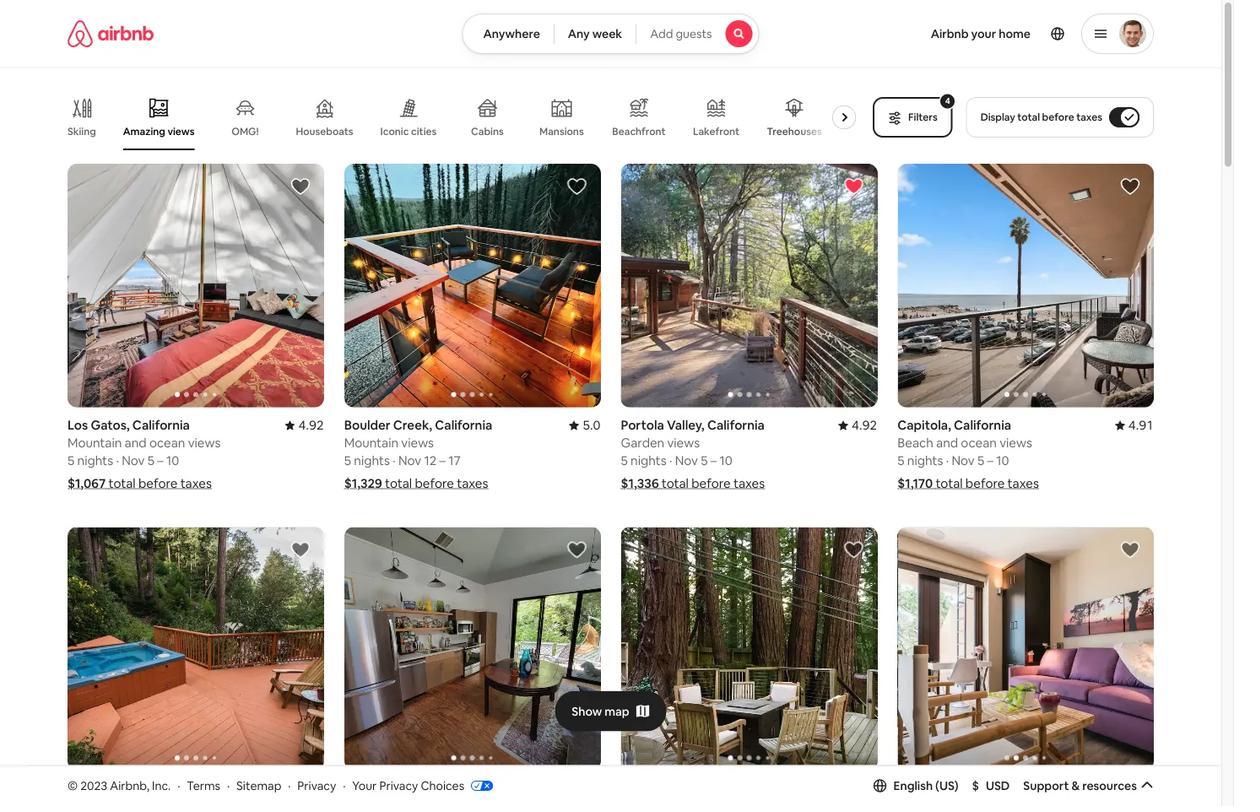 Task type: locate. For each thing, give the bounding box(es) containing it.
before right $1,067
[[138, 475, 178, 492]]

before inside the los gatos, california mountain and ocean views 5 nights · nov 5 – 10 $1,067 total before taxes
[[138, 475, 178, 492]]

any week button
[[554, 14, 637, 54]]

4.92 left the boulder
[[298, 417, 324, 434]]

nov inside capitola, california beach and ocean views 5 nights · nov 5 – 10 $1,170 total before taxes
[[952, 453, 975, 469]]

1 ocean from the left
[[149, 435, 185, 451]]

show map button
[[555, 691, 667, 732]]

group containing amazing views
[[68, 84, 863, 150]]

2 5 from the left
[[148, 453, 154, 469]]

add to wishlist: boulder creek, california image
[[567, 176, 587, 197]]

los
[[68, 417, 88, 434], [68, 781, 88, 797], [898, 781, 918, 797]]

1 horizontal spatial 4.92
[[852, 417, 877, 434]]

iconic
[[380, 125, 409, 138]]

add to wishlist: capitola, california image
[[1120, 176, 1141, 197]]

5
[[68, 453, 75, 469], [148, 453, 154, 469], [344, 453, 351, 469], [621, 453, 628, 469], [701, 453, 708, 469], [898, 453, 905, 469], [978, 453, 985, 469]]

4 nights from the left
[[907, 453, 943, 469]]

4 – from the left
[[987, 453, 994, 469]]

mountain inside the los gatos, california mountain and ocean views 5 nights · nov 5 – 10 $1,067 total before taxes
[[68, 435, 122, 451]]

inc.
[[152, 778, 171, 793]]

nov inside the los gatos, california mountain and ocean views 5 nights · nov 5 – 10 $1,067 total before taxes
[[122, 453, 145, 469]]

houseboats
[[296, 125, 353, 138]]

california inside the boulder creek, california mountain views 5 nights · nov 12 – 17 $1,329 total before taxes
[[435, 417, 492, 434]]

ocean inside capitola, california beach and ocean views 5 nights · nov 5 – 10 $1,170 total before taxes
[[961, 435, 997, 451]]

10 inside the los gatos, california mountain and ocean views 5 nights · nov 5 – 10 $1,067 total before taxes
[[166, 453, 179, 469]]

1 mountain from the left
[[68, 435, 122, 451]]

gatos,
[[91, 417, 130, 434], [91, 781, 130, 797]]

nights down "garden"
[[631, 453, 667, 469]]

1 vertical spatial gatos,
[[91, 781, 130, 797]]

and
[[125, 435, 147, 451], [936, 435, 958, 451]]

mountain for boulder
[[344, 435, 399, 451]]

1 gatos, from the top
[[91, 417, 130, 434]]

los left the altos
[[898, 781, 918, 797]]

portola
[[621, 417, 664, 434]]

1 horizontal spatial and
[[936, 435, 958, 451]]

taxes inside the los gatos, california mountain and ocean views 5 nights · nov 5 – 10 $1,067 total before taxes
[[180, 475, 212, 492]]

1 5 from the left
[[68, 453, 75, 469]]

2 10 from the left
[[720, 453, 733, 469]]

gatos, inside the los gatos, california mountain and ocean views 5 nights · nov 5 – 10 $1,067 total before taxes
[[91, 417, 130, 434]]

boulder
[[344, 417, 391, 434]]

1 horizontal spatial ocean
[[961, 435, 997, 451]]

los gatos, california
[[68, 781, 190, 797]]

total right $1,336
[[662, 475, 689, 492]]

views
[[168, 125, 195, 138], [188, 435, 221, 451], [401, 435, 434, 451], [667, 435, 700, 451], [1000, 435, 1032, 451]]

sitemap link
[[236, 778, 281, 793]]

skiing
[[68, 125, 96, 138]]

4.92 out of 5 average rating image for los gatos, california mountain and ocean views 5 nights · nov 5 – 10 $1,067 total before taxes
[[285, 417, 324, 434]]

before down 12
[[415, 475, 454, 492]]

2 4.92 out of 5 average rating image from the left
[[838, 417, 877, 434]]

gatos, for los gatos, california
[[91, 781, 130, 797]]

1 horizontal spatial 4.92 out of 5 average rating image
[[838, 417, 877, 434]]

taxes inside 'button'
[[1077, 111, 1103, 124]]

total inside capitola, california beach and ocean views 5 nights · nov 5 – 10 $1,170 total before taxes
[[936, 475, 963, 492]]

4.92 out of 5 average rating image
[[285, 417, 324, 434], [838, 417, 877, 434]]

taxes inside capitola, california beach and ocean views 5 nights · nov 5 – 10 $1,170 total before taxes
[[1008, 475, 1039, 492]]

views inside portola valley, california garden views 5 nights · nov 5 – 10 $1,336 total before taxes
[[667, 435, 700, 451]]

2 nov from the left
[[398, 453, 421, 469]]

total
[[1018, 111, 1040, 124], [108, 475, 136, 492], [385, 475, 412, 492], [662, 475, 689, 492], [936, 475, 963, 492]]

mountain
[[68, 435, 122, 451], [344, 435, 399, 451]]

17
[[449, 453, 461, 469]]

before inside 'button'
[[1042, 111, 1074, 124]]

2 horizontal spatial 10
[[997, 453, 1009, 469]]

nov
[[122, 453, 145, 469], [398, 453, 421, 469], [675, 453, 698, 469], [952, 453, 975, 469]]

views inside the los gatos, california mountain and ocean views 5 nights · nov 5 – 10 $1,067 total before taxes
[[188, 435, 221, 451]]

nov inside the boulder creek, california mountain views 5 nights · nov 12 – 17 $1,329 total before taxes
[[398, 453, 421, 469]]

california inside the los gatos, california mountain and ocean views 5 nights · nov 5 – 10 $1,067 total before taxes
[[132, 417, 190, 434]]

california
[[132, 417, 190, 434], [435, 417, 492, 434], [707, 417, 765, 434], [954, 417, 1012, 434], [132, 781, 190, 797], [386, 781, 444, 797], [985, 781, 1043, 797]]

mountain for los
[[68, 435, 122, 451]]

california inside capitola, california beach and ocean views 5 nights · nov 5 – 10 $1,170 total before taxes
[[954, 417, 1012, 434]]

1 nights from the left
[[77, 453, 113, 469]]

terms · sitemap · privacy ·
[[187, 778, 346, 793]]

3 10 from the left
[[997, 453, 1009, 469]]

3 nights from the left
[[631, 453, 667, 469]]

total right "$1,329" on the bottom left
[[385, 475, 412, 492]]

group
[[68, 84, 863, 150], [68, 164, 324, 407], [344, 164, 601, 407], [621, 164, 877, 407], [898, 164, 1154, 407], [68, 527, 324, 771], [344, 527, 601, 771], [621, 527, 877, 771], [641, 527, 1154, 771]]

4.93 out of 5 average rating image
[[285, 781, 324, 797]]

los gatos, california mountain and ocean views 5 nights · nov 5 – 10 $1,067 total before taxes
[[68, 417, 221, 492]]

total inside portola valley, california garden views 5 nights · nov 5 – 10 $1,336 total before taxes
[[662, 475, 689, 492]]

nights down beach
[[907, 453, 943, 469]]

mountain up $1,067
[[68, 435, 122, 451]]

privacy link
[[298, 778, 336, 793]]

hills,
[[955, 781, 983, 797]]

2 mountain from the left
[[344, 435, 399, 451]]

0 vertical spatial gatos,
[[91, 417, 130, 434]]

1 4.92 from the left
[[298, 417, 324, 434]]

nights
[[77, 453, 113, 469], [354, 453, 390, 469], [631, 453, 667, 469], [907, 453, 943, 469]]

total inside the los gatos, california mountain and ocean views 5 nights · nov 5 – 10 $1,067 total before taxes
[[108, 475, 136, 492]]

4.92
[[298, 417, 324, 434], [852, 417, 877, 434]]

privacy left aptos,
[[298, 778, 336, 793]]

2 nights from the left
[[354, 453, 390, 469]]

capitola,
[[898, 417, 951, 434]]

before right "display"
[[1042, 111, 1074, 124]]

gatos, right '©'
[[91, 781, 130, 797]]

privacy right your
[[379, 778, 418, 793]]

1 and from the left
[[125, 435, 147, 451]]

2 gatos, from the top
[[91, 781, 130, 797]]

gatos, up $1,067
[[91, 417, 130, 434]]

None search field
[[462, 14, 760, 54]]

mountain down the boulder
[[344, 435, 399, 451]]

anywhere
[[483, 26, 540, 41]]

garden
[[621, 435, 665, 451]]

beach
[[898, 435, 934, 451]]

1 privacy from the left
[[298, 778, 336, 793]]

0 horizontal spatial ocean
[[149, 435, 185, 451]]

portola valley, california garden views 5 nights · nov 5 – 10 $1,336 total before taxes
[[621, 417, 765, 492]]

total right "display"
[[1018, 111, 1040, 124]]

2 4.92 from the left
[[852, 417, 877, 434]]

2 privacy from the left
[[379, 778, 418, 793]]

map
[[605, 704, 630, 719]]

ocean
[[149, 435, 185, 451], [961, 435, 997, 451]]

0 horizontal spatial 4.92
[[298, 417, 324, 434]]

add to wishlist: los gatos, california image
[[290, 540, 310, 560]]

0 horizontal spatial 10
[[166, 453, 179, 469]]

nights up "$1,329" on the bottom left
[[354, 453, 390, 469]]

1 nov from the left
[[122, 453, 145, 469]]

los inside the los gatos, california mountain and ocean views 5 nights · nov 5 – 10 $1,067 total before taxes
[[68, 417, 88, 434]]

1 – from the left
[[157, 453, 164, 469]]

add to wishlist: woodside, california image
[[844, 540, 864, 560]]

1 10 from the left
[[166, 453, 179, 469]]

privacy
[[298, 778, 336, 793], [379, 778, 418, 793]]

mountain inside the boulder creek, california mountain views 5 nights · nov 12 – 17 $1,329 total before taxes
[[344, 435, 399, 451]]

los altos hills, california
[[898, 781, 1043, 797]]

4.92 left capitola,
[[852, 417, 877, 434]]

4.79
[[1129, 781, 1154, 797]]

2023
[[80, 778, 107, 793]]

choices
[[421, 778, 464, 793]]

$
[[972, 778, 979, 793]]

1 horizontal spatial 10
[[720, 453, 733, 469]]

0 horizontal spatial mountain
[[68, 435, 122, 451]]

0 horizontal spatial and
[[125, 435, 147, 451]]

your
[[352, 778, 377, 793]]

guests
[[676, 26, 712, 41]]

1 4.92 out of 5 average rating image from the left
[[285, 417, 324, 434]]

los up $1,067
[[68, 417, 88, 434]]

4.92 out of 5 average rating image left capitola,
[[838, 417, 877, 434]]

nights inside portola valley, california garden views 5 nights · nov 5 – 10 $1,336 total before taxes
[[631, 453, 667, 469]]

3 nov from the left
[[675, 453, 698, 469]]

2 and from the left
[[936, 435, 958, 451]]

4.96 out of 5 average rating image
[[838, 781, 877, 797]]

–
[[157, 453, 164, 469], [439, 453, 446, 469], [711, 453, 717, 469], [987, 453, 994, 469]]

add to wishlist: los gatos, california image
[[290, 176, 310, 197]]

0 horizontal spatial privacy
[[298, 778, 336, 793]]

boulder creek, california mountain views 5 nights · nov 12 – 17 $1,329 total before taxes
[[344, 417, 492, 492]]

$1,170
[[898, 475, 933, 492]]

4 nov from the left
[[952, 453, 975, 469]]

total right $1,170
[[936, 475, 963, 492]]

aptos, california
[[344, 781, 444, 797]]

add guests button
[[636, 14, 760, 54]]

nights inside the boulder creek, california mountain views 5 nights · nov 12 – 17 $1,329 total before taxes
[[354, 453, 390, 469]]

los left airbnb,
[[68, 781, 88, 797]]

·
[[116, 453, 119, 469], [393, 453, 396, 469], [669, 453, 672, 469], [946, 453, 949, 469], [177, 778, 180, 793], [227, 778, 230, 793], [288, 778, 291, 793], [343, 778, 346, 793]]

before down valley,
[[692, 475, 731, 492]]

nights up $1,067
[[77, 453, 113, 469]]

none search field containing anywhere
[[462, 14, 760, 54]]

your privacy choices link
[[352, 778, 493, 795]]

1 horizontal spatial mountain
[[344, 435, 399, 451]]

1 horizontal spatial privacy
[[379, 778, 418, 793]]

display
[[981, 111, 1015, 124]]

before right $1,170
[[966, 475, 1005, 492]]

4.91
[[1129, 417, 1154, 434]]

2 ocean from the left
[[961, 435, 997, 451]]

2 – from the left
[[439, 453, 446, 469]]

taxes
[[1077, 111, 1103, 124], [180, 475, 212, 492], [457, 475, 488, 492], [734, 475, 765, 492], [1008, 475, 1039, 492]]

terms link
[[187, 778, 220, 793]]

usd
[[986, 778, 1010, 793]]

airbnb
[[931, 26, 969, 41]]

4.92 out of 5 average rating image left the boulder
[[285, 417, 324, 434]]

aptos,
[[344, 781, 384, 797]]

3 5 from the left
[[344, 453, 351, 469]]

6 5 from the left
[[898, 453, 905, 469]]

0 horizontal spatial 4.92 out of 5 average rating image
[[285, 417, 324, 434]]

filters
[[909, 111, 938, 124]]

total right $1,067
[[108, 475, 136, 492]]

4.92 out of 5 average rating image for portola valley, california garden views 5 nights · nov 5 – 10 $1,336 total before taxes
[[838, 417, 877, 434]]

gatos, for los gatos, california mountain and ocean views 5 nights · nov 5 – 10 $1,067 total before taxes
[[91, 417, 130, 434]]

anywhere button
[[462, 14, 555, 54]]

total inside 'button'
[[1018, 111, 1040, 124]]

3 – from the left
[[711, 453, 717, 469]]

10
[[166, 453, 179, 469], [720, 453, 733, 469], [997, 453, 1009, 469]]

– inside the los gatos, california mountain and ocean views 5 nights · nov 5 – 10 $1,067 total before taxes
[[157, 453, 164, 469]]

4.91 out of 5 average rating image
[[1115, 417, 1154, 434]]

$1,329
[[344, 475, 382, 492]]



Task type: vqa. For each thing, say whether or not it's contained in the screenshot.
"Los Gatos, California Mountain and ocean views 5 nights · Nov 5 – 10 $1,067 total before taxes" on the bottom of page
yes



Task type: describe. For each thing, give the bounding box(es) containing it.
week
[[592, 26, 622, 41]]

display total before taxes
[[981, 111, 1103, 124]]

display total before taxes button
[[966, 97, 1154, 138]]

add
[[650, 26, 673, 41]]

amazing views
[[123, 125, 195, 138]]

support
[[1024, 778, 1069, 793]]

sitemap
[[236, 778, 281, 793]]

before inside the boulder creek, california mountain views 5 nights · nov 12 – 17 $1,329 total before taxes
[[415, 475, 454, 492]]

support & resources button
[[1024, 778, 1154, 793]]

7 5 from the left
[[978, 453, 985, 469]]

iconic cities
[[380, 125, 437, 138]]

any
[[568, 26, 590, 41]]

your privacy choices
[[352, 778, 464, 793]]

profile element
[[780, 0, 1154, 68]]

nov inside portola valley, california garden views 5 nights · nov 5 – 10 $1,336 total before taxes
[[675, 453, 698, 469]]

$ usd
[[972, 778, 1010, 793]]

amazing
[[123, 125, 165, 138]]

filters button
[[873, 97, 953, 138]]

show
[[572, 704, 602, 719]]

your
[[971, 26, 997, 41]]

and inside capitola, california beach and ocean views 5 nights · nov 5 – 10 $1,170 total before taxes
[[936, 435, 958, 451]]

4.92 for portola valley, california garden views 5 nights · nov 5 – 10 $1,336 total before taxes
[[852, 417, 877, 434]]

omg!
[[232, 125, 259, 138]]

california inside portola valley, california garden views 5 nights · nov 5 – 10 $1,336 total before taxes
[[707, 417, 765, 434]]

show map
[[572, 704, 630, 719]]

english (us)
[[894, 778, 959, 793]]

english
[[894, 778, 933, 793]]

before inside portola valley, california garden views 5 nights · nov 5 – 10 $1,336 total before taxes
[[692, 475, 731, 492]]

5.0 out of 5 average rating image
[[569, 417, 601, 434]]

4.96
[[852, 781, 877, 797]]

4.92 for los gatos, california mountain and ocean views 5 nights · nov 5 – 10 $1,067 total before taxes
[[298, 417, 324, 434]]

terms
[[187, 778, 220, 793]]

add to wishlist: aptos, california image
[[567, 540, 587, 560]]

5 inside the boulder creek, california mountain views 5 nights · nov 12 – 17 $1,329 total before taxes
[[344, 453, 351, 469]]

nights inside capitola, california beach and ocean views 5 nights · nov 5 – 10 $1,170 total before taxes
[[907, 453, 943, 469]]

· inside the boulder creek, california mountain views 5 nights · nov 12 – 17 $1,329 total before taxes
[[393, 453, 396, 469]]

los for los gatos, california
[[68, 781, 88, 797]]

©
[[68, 778, 78, 793]]

add guests
[[650, 26, 712, 41]]

los for los altos hills, california
[[898, 781, 918, 797]]

views inside the boulder creek, california mountain views 5 nights · nov 12 – 17 $1,329 total before taxes
[[401, 435, 434, 451]]

and inside the los gatos, california mountain and ocean views 5 nights · nov 5 – 10 $1,067 total before taxes
[[125, 435, 147, 451]]

cities
[[411, 125, 437, 138]]

airbnb your home
[[931, 26, 1031, 41]]

views inside capitola, california beach and ocean views 5 nights · nov 5 – 10 $1,170 total before taxes
[[1000, 435, 1032, 451]]

· inside portola valley, california garden views 5 nights · nov 5 – 10 $1,336 total before taxes
[[669, 453, 672, 469]]

– inside the boulder creek, california mountain views 5 nights · nov 12 – 17 $1,329 total before taxes
[[439, 453, 446, 469]]

los for los gatos, california mountain and ocean views 5 nights · nov 5 – 10 $1,067 total before taxes
[[68, 417, 88, 434]]

4.79 out of 5 average rating image
[[1115, 781, 1154, 797]]

capitola, california beach and ocean views 5 nights · nov 5 – 10 $1,170 total before taxes
[[898, 417, 1039, 492]]

taxes inside portola valley, california garden views 5 nights · nov 5 – 10 $1,336 total before taxes
[[734, 475, 765, 492]]

total inside the boulder creek, california mountain views 5 nights · nov 12 – 17 $1,329 total before taxes
[[385, 475, 412, 492]]

support & resources
[[1024, 778, 1137, 793]]

airbnb your home link
[[921, 16, 1041, 52]]

mansions
[[540, 125, 584, 138]]

&
[[1072, 778, 1080, 793]]

cabins
[[471, 125, 504, 138]]

nights inside the los gatos, california mountain and ocean views 5 nights · nov 5 – 10 $1,067 total before taxes
[[77, 453, 113, 469]]

· inside capitola, california beach and ocean views 5 nights · nov 5 – 10 $1,170 total before taxes
[[946, 453, 949, 469]]

altos
[[921, 781, 952, 797]]

4 5 from the left
[[621, 453, 628, 469]]

english (us) button
[[873, 778, 959, 793]]

any week
[[568, 26, 622, 41]]

10 inside portola valley, california garden views 5 nights · nov 5 – 10 $1,336 total before taxes
[[720, 453, 733, 469]]

$1,067
[[68, 475, 106, 492]]

© 2023 airbnb, inc. ·
[[68, 778, 180, 793]]

– inside capitola, california beach and ocean views 5 nights · nov 5 – 10 $1,170 total before taxes
[[987, 453, 994, 469]]

airbnb,
[[110, 778, 149, 793]]

beachfront
[[612, 125, 666, 138]]

resources
[[1083, 778, 1137, 793]]

– inside portola valley, california garden views 5 nights · nov 5 – 10 $1,336 total before taxes
[[711, 453, 717, 469]]

10 inside capitola, california beach and ocean views 5 nights · nov 5 – 10 $1,170 total before taxes
[[997, 453, 1009, 469]]

$1,336
[[621, 475, 659, 492]]

creek,
[[393, 417, 432, 434]]

taxes inside the boulder creek, california mountain views 5 nights · nov 12 – 17 $1,329 total before taxes
[[457, 475, 488, 492]]

4.93
[[298, 781, 324, 797]]

· inside the los gatos, california mountain and ocean views 5 nights · nov 5 – 10 $1,067 total before taxes
[[116, 453, 119, 469]]

12
[[424, 453, 437, 469]]

ocean inside the los gatos, california mountain and ocean views 5 nights · nov 5 – 10 $1,067 total before taxes
[[149, 435, 185, 451]]

home
[[999, 26, 1031, 41]]

add to wishlist: los altos hills, california image
[[1120, 540, 1141, 560]]

lakefront
[[693, 125, 740, 138]]

treehouses
[[767, 125, 822, 138]]

valley,
[[667, 417, 705, 434]]

(us)
[[936, 778, 959, 793]]

5.0
[[583, 417, 601, 434]]

remove from wishlist: portola valley, california image
[[844, 176, 864, 197]]

before inside capitola, california beach and ocean views 5 nights · nov 5 – 10 $1,170 total before taxes
[[966, 475, 1005, 492]]

5 5 from the left
[[701, 453, 708, 469]]



